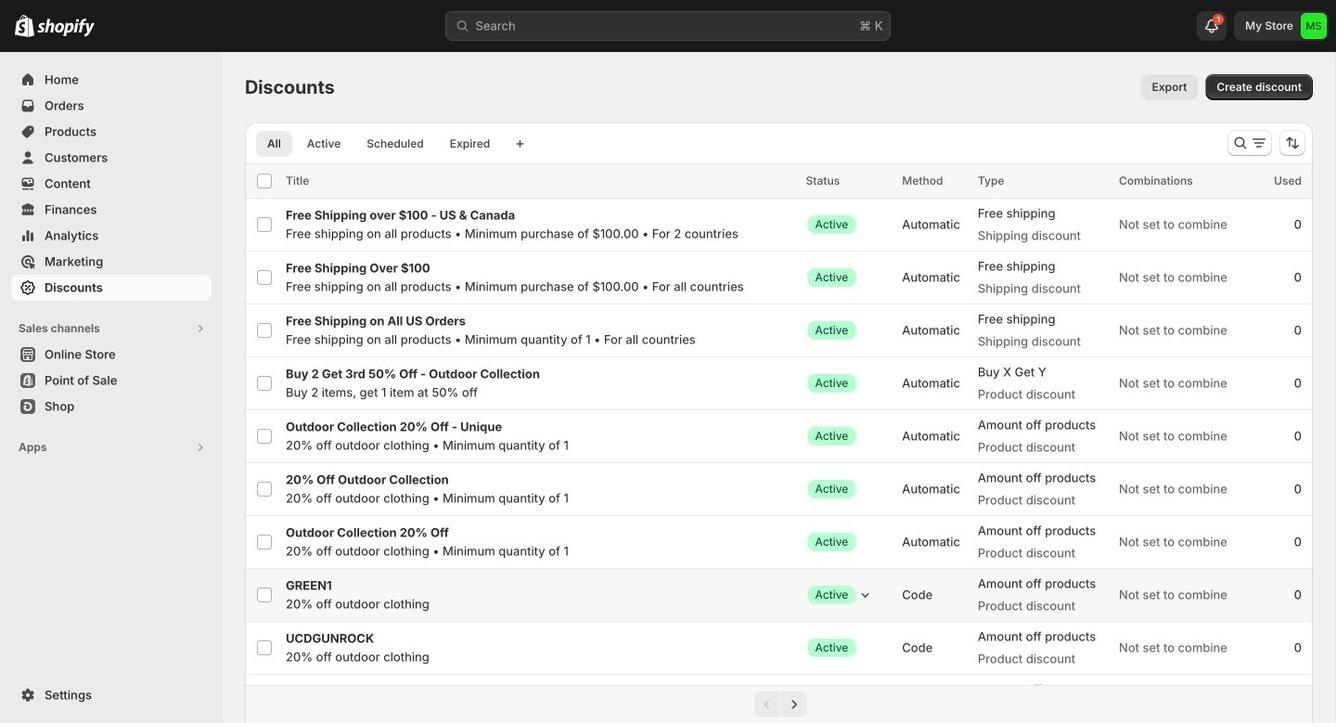 Task type: locate. For each thing, give the bounding box(es) containing it.
shopify image
[[15, 15, 34, 37], [37, 18, 95, 37]]

pagination element
[[245, 685, 1313, 723]]

tab list
[[252, 130, 505, 157]]



Task type: vqa. For each thing, say whether or not it's contained in the screenshot.
tab list
yes



Task type: describe. For each thing, give the bounding box(es) containing it.
1 horizontal spatial shopify image
[[37, 18, 95, 37]]

0 horizontal spatial shopify image
[[15, 15, 34, 37]]

my store image
[[1301, 13, 1327, 39]]



